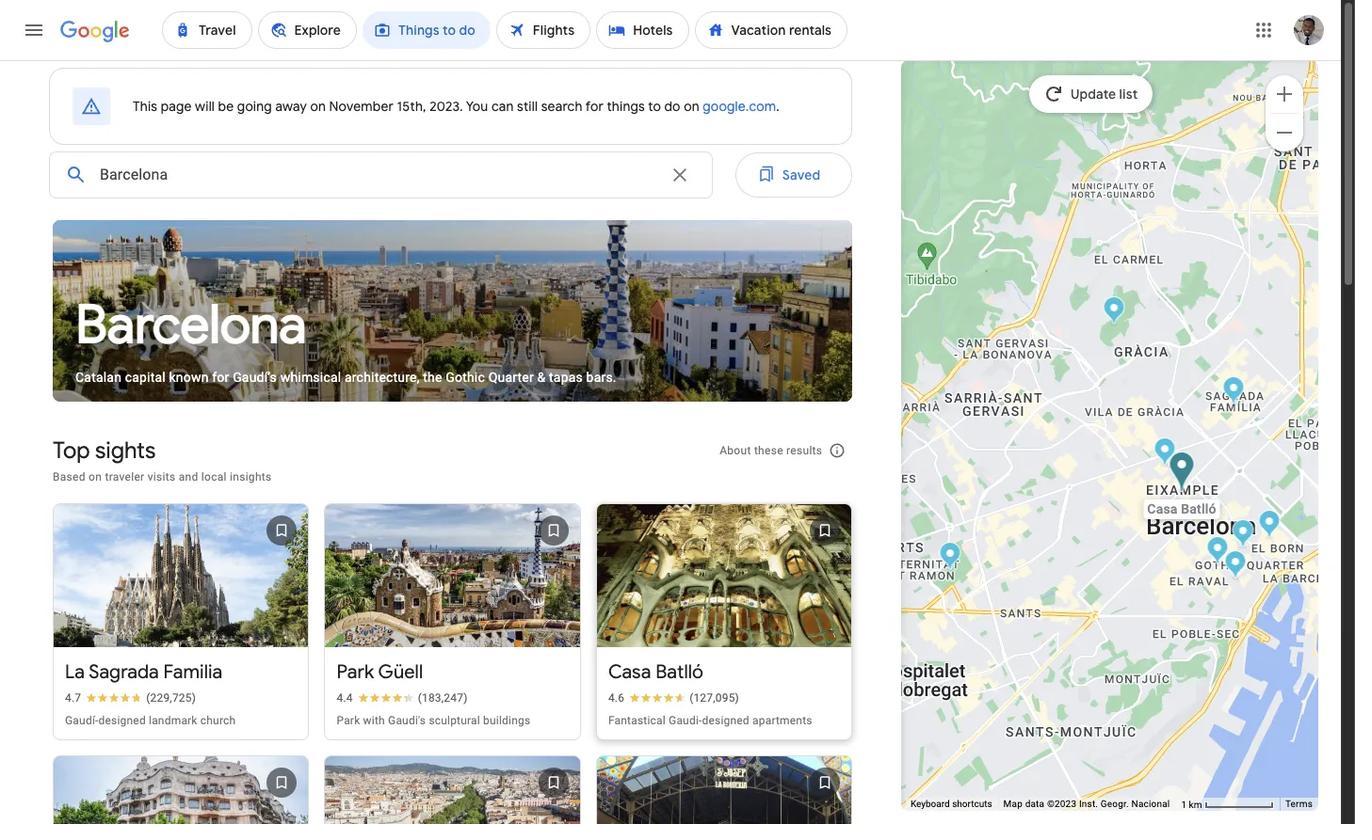 Task type: describe. For each thing, give the bounding box(es) containing it.
do
[[664, 98, 681, 115]]

about these results
[[720, 445, 822, 458]]

with
[[363, 715, 385, 728]]

buildings
[[483, 715, 531, 728]]

(229,725)
[[146, 692, 196, 705]]

map data ©2023 inst. geogr. nacional
[[1004, 800, 1170, 810]]

fantastical
[[608, 715, 666, 728]]

can
[[492, 98, 514, 115]]

insights
[[230, 471, 272, 484]]

4.7 out of 5 stars from 229,725 reviews image
[[65, 691, 196, 706]]

park for park güell
[[337, 661, 374, 684]]

fantastical gaudi-designed apartments
[[608, 715, 812, 728]]

visits
[[148, 471, 176, 484]]

gaudi's
[[388, 715, 426, 728]]

casa batlló image
[[1169, 452, 1194, 494]]

november
[[329, 98, 394, 115]]

©2023
[[1047, 800, 1077, 810]]

1 horizontal spatial on
[[310, 98, 326, 115]]

1 designed from the left
[[98, 715, 146, 728]]

cathedral of barcelona image
[[1232, 520, 1254, 551]]

top sights region
[[34, 421, 860, 825]]

gaudi-
[[669, 715, 702, 728]]

top
[[53, 437, 90, 466]]

1
[[1181, 800, 1187, 810]]

güell
[[378, 661, 423, 684]]

la sagrada familia image
[[1223, 377, 1244, 408]]

picasso museum image
[[1258, 510, 1280, 542]]

page
[[161, 98, 192, 115]]

4.6
[[608, 692, 625, 705]]

&
[[537, 370, 546, 385]]

15th,
[[397, 98, 426, 115]]

on inside top sights region
[[89, 471, 102, 484]]

and
[[179, 471, 198, 484]]

zoom in map image
[[1273, 82, 1296, 105]]

whimsical
[[280, 370, 341, 385]]

catalan capital known for gaudí's whimsical architecture, the gothic quarter & tapas bars.
[[75, 370, 617, 385]]

la
[[65, 661, 85, 684]]

batlló
[[656, 661, 703, 684]]

landmark
[[149, 715, 197, 728]]

search
[[541, 98, 583, 115]]

this page will be going away on november 15th, 2023. you can still search for things to do on google.com .
[[133, 98, 780, 115]]

terms
[[1285, 800, 1313, 810]]

data
[[1025, 800, 1045, 810]]

park güell image
[[1103, 297, 1125, 328]]

map region
[[876, 0, 1355, 825]]

be
[[218, 98, 234, 115]]

la rambla image
[[1224, 551, 1246, 582]]

sights
[[95, 437, 156, 466]]

results
[[786, 445, 822, 458]]

main menu image
[[23, 19, 45, 41]]

list
[[1119, 86, 1138, 103]]

you
[[466, 98, 488, 115]]

save la sagrada familia to collection image
[[259, 509, 305, 554]]

4.4 out of 5 stars from 183,247 reviews image
[[337, 691, 468, 706]]

zoom out map image
[[1273, 121, 1296, 144]]

these
[[754, 445, 783, 458]]

google.com link
[[703, 98, 776, 115]]

1 horizontal spatial for
[[586, 98, 604, 115]]

park for park with gaudi's sculptural buildings
[[337, 715, 360, 728]]

traveler
[[105, 471, 145, 484]]

.
[[776, 98, 780, 115]]

about these results image
[[815, 429, 860, 474]]

map
[[1004, 800, 1023, 810]]

save park güell to collection image
[[531, 509, 576, 554]]

gaudí's
[[233, 370, 277, 385]]

tapas
[[549, 370, 583, 385]]

capital
[[125, 370, 166, 385]]

based
[[53, 471, 86, 484]]

la pedrera-casa milà image
[[1154, 438, 1176, 469]]

terms link
[[1285, 800, 1313, 810]]

the
[[423, 370, 442, 385]]

1 km button
[[1176, 799, 1280, 812]]

keyboard shortcuts
[[911, 800, 992, 810]]

4.4
[[337, 692, 353, 705]]

save la pedrera-casa milà to collection image
[[259, 761, 305, 806]]

save casa batlló to collection image
[[803, 509, 848, 554]]

based on traveler visits and local insights
[[53, 471, 272, 484]]



Task type: vqa. For each thing, say whether or not it's contained in the screenshot.
Lagoon
no



Task type: locate. For each thing, give the bounding box(es) containing it.
top sights
[[53, 437, 156, 466]]

to
[[648, 98, 661, 115]]

list
[[45, 467, 860, 825]]

save mercado de la boqueria to collection image
[[803, 761, 848, 806]]

1 vertical spatial for
[[212, 370, 229, 385]]

about
[[720, 445, 751, 458]]

park
[[337, 661, 374, 684], [337, 715, 360, 728]]

casa batlló
[[608, 661, 703, 684]]

4.7
[[65, 692, 81, 705]]

apartments
[[752, 715, 812, 728]]

save la rambla barcelona to collection image
[[531, 761, 576, 806]]

still
[[517, 98, 538, 115]]

update
[[1071, 86, 1116, 103]]

bars.
[[586, 370, 617, 385]]

1 vertical spatial park
[[337, 715, 360, 728]]

for
[[586, 98, 604, 115], [212, 370, 229, 385]]

list containing la sagrada familia
[[45, 467, 860, 825]]

(127,095)
[[689, 692, 739, 705]]

2 designed from the left
[[702, 715, 749, 728]]

update list
[[1071, 86, 1138, 103]]

geogr.
[[1101, 800, 1129, 810]]

1 park from the top
[[337, 661, 374, 684]]

going
[[237, 98, 272, 115]]

google.com
[[703, 98, 776, 115]]

inst.
[[1079, 800, 1098, 810]]

2 horizontal spatial on
[[684, 98, 700, 115]]

quarter
[[488, 370, 534, 385]]

clear image
[[669, 164, 691, 186]]

nacional
[[1132, 800, 1170, 810]]

update list button
[[1029, 75, 1153, 113]]

gothic
[[446, 370, 485, 385]]

for left things
[[586, 98, 604, 115]]

0 horizontal spatial on
[[89, 471, 102, 484]]

local
[[201, 471, 227, 484]]

park güell
[[337, 661, 423, 684]]

1 km
[[1181, 800, 1204, 810]]

casa
[[608, 661, 651, 684]]

km
[[1189, 800, 1202, 810]]

saved link
[[735, 153, 853, 198]]

shortcuts
[[952, 800, 992, 810]]

sagrada
[[89, 661, 159, 684]]

park with gaudi's sculptural buildings
[[337, 715, 531, 728]]

on right do
[[684, 98, 700, 115]]

1 horizontal spatial designed
[[702, 715, 749, 728]]

la sagrada familia
[[65, 661, 223, 684]]

designed down (127,095)
[[702, 715, 749, 728]]

gaudí-designed landmark church
[[65, 715, 236, 728]]

for right known
[[212, 370, 229, 385]]

list inside top sights region
[[45, 467, 860, 825]]

park up 4.4
[[337, 661, 374, 684]]

designed
[[98, 715, 146, 728], [702, 715, 749, 728]]

saved
[[782, 167, 821, 184]]

this
[[133, 98, 157, 115]]

gaudí-
[[65, 715, 98, 728]]

0 vertical spatial park
[[337, 661, 374, 684]]

things
[[607, 98, 645, 115]]

catalan
[[75, 370, 122, 385]]

keyboard
[[911, 800, 950, 810]]

on right based
[[89, 471, 102, 484]]

(183,247)
[[418, 692, 468, 705]]

0 vertical spatial for
[[586, 98, 604, 115]]

away
[[275, 98, 307, 115]]

Search for destinations, sights and more text field
[[99, 153, 657, 198]]

on
[[310, 98, 326, 115], [684, 98, 700, 115], [89, 471, 102, 484]]

0 horizontal spatial designed
[[98, 715, 146, 728]]

4.6 out of 5 stars from 127,095 reviews image
[[608, 691, 739, 706]]

0 horizontal spatial for
[[212, 370, 229, 385]]

on right away
[[310, 98, 326, 115]]

will
[[195, 98, 215, 115]]

designed down 4.7 out of 5 stars from 229,725 reviews image at the left bottom of page
[[98, 715, 146, 728]]

barcelona
[[75, 292, 307, 359]]

2 park from the top
[[337, 715, 360, 728]]

mercado de la boqueria image
[[1207, 537, 1228, 568]]

church
[[200, 715, 236, 728]]

spotify camp nou image
[[939, 542, 961, 574]]

architecture,
[[345, 370, 420, 385]]

sculptural
[[429, 715, 480, 728]]

known
[[169, 370, 209, 385]]

keyboard shortcuts button
[[911, 799, 992, 812]]

park down 4.4
[[337, 715, 360, 728]]

2023.
[[430, 98, 463, 115]]

familia
[[163, 661, 223, 684]]



